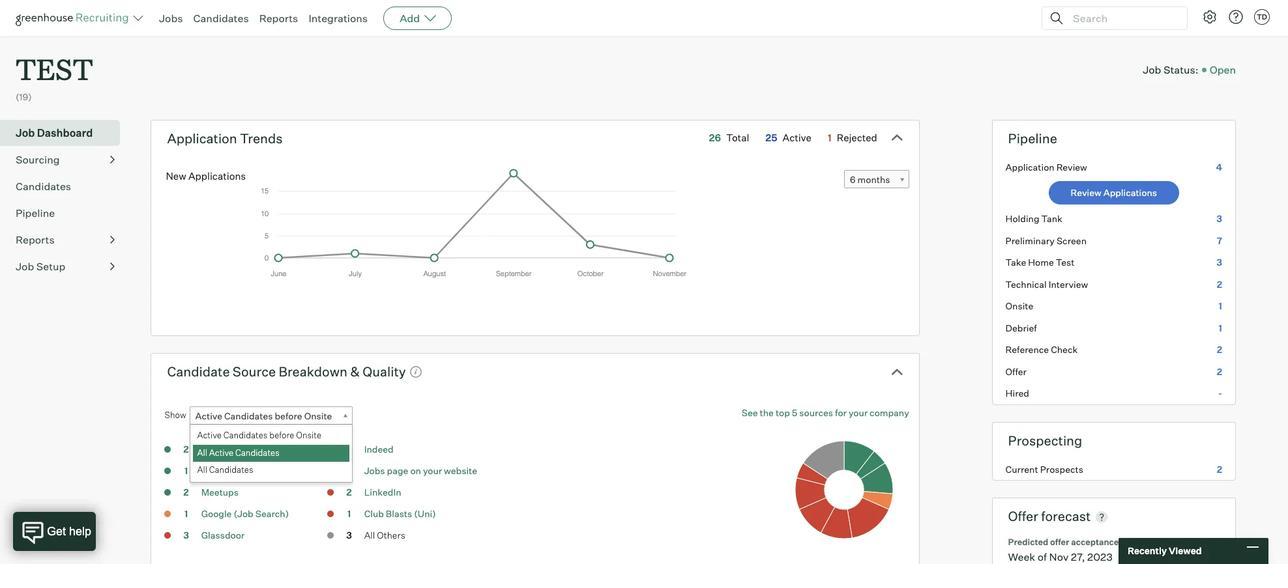 Task type: describe. For each thing, give the bounding box(es) containing it.
26 total
[[709, 131, 749, 144]]

jobs page on your website
[[364, 466, 477, 477]]

debrief
[[1006, 323, 1037, 334]]

offer for offer
[[1006, 366, 1027, 377]]

3 link
[[173, 530, 199, 545]]

1 vertical spatial pipeline
[[16, 206, 55, 220]]

all for all candidates
[[197, 465, 207, 475]]

search)
[[255, 509, 289, 520]]

setup
[[36, 260, 65, 273]]

google (job search)
[[201, 509, 289, 520]]

0 vertical spatial review
[[1057, 161, 1087, 173]]

offer for offer forecast
[[1008, 509, 1039, 525]]

jobs page on your website link
[[364, 466, 477, 477]]

google (job search) link
[[201, 509, 289, 520]]

for
[[835, 408, 847, 419]]

company
[[870, 408, 909, 419]]

1 vertical spatial review
[[1071, 187, 1102, 198]]

preliminary screen
[[1006, 235, 1087, 246]]

1 link for club blasts (uni)
[[336, 508, 362, 523]]

1 rejected
[[828, 131, 877, 144]]

0 horizontal spatial candidates link
[[16, 178, 115, 194]]

blasts
[[386, 509, 412, 520]]

2 link for meetups
[[173, 487, 199, 502]]

27,
[[1071, 551, 1085, 564]]

predicted
[[1008, 537, 1049, 548]]

technical
[[1006, 279, 1047, 290]]

dashboard
[[37, 126, 93, 139]]

test (19)
[[16, 50, 93, 102]]

candidates right jobs link
[[193, 12, 249, 25]]

job for job status:
[[1143, 63, 1161, 76]]

candidate source data is not real-time. data may take up to two days to reflect accurately. element
[[406, 360, 422, 383]]

breakdown
[[279, 364, 347, 380]]

artisanal
[[201, 466, 240, 477]]

screen
[[1057, 235, 1087, 246]]

- link
[[993, 383, 1236, 405]]

candidates up all active candidates
[[223, 430, 268, 441]]

prospects
[[1040, 464, 1084, 475]]

pipeline link
[[16, 205, 115, 221]]

applications for review applications
[[1104, 187, 1157, 198]]

sources
[[800, 408, 833, 419]]

nov
[[1049, 551, 1069, 564]]

26
[[709, 131, 721, 144]]

25 active
[[766, 131, 812, 144]]

rejected
[[837, 131, 877, 144]]

quality
[[363, 364, 406, 380]]

all candidates option
[[193, 462, 349, 480]]

2 link for linkedin
[[336, 487, 362, 502]]

candidates up the active candidates before onsite option
[[224, 411, 273, 422]]

25
[[766, 131, 778, 144]]

4
[[1216, 161, 1222, 173]]

jobs for jobs
[[159, 12, 183, 25]]

job dashboard
[[16, 126, 93, 139]]

artisanal talent link
[[201, 466, 269, 477]]

sourcing
[[16, 153, 60, 166]]

the
[[760, 408, 774, 419]]

holding tank
[[1006, 213, 1063, 224]]

test
[[16, 50, 93, 88]]

candidates down sourcing
[[16, 180, 71, 193]]

2023
[[1088, 551, 1113, 564]]

active candidates before onsite for active candidates before onsite link
[[195, 411, 332, 422]]

integrations link
[[309, 12, 368, 25]]

see
[[742, 408, 758, 419]]

jobs link
[[159, 12, 183, 25]]

3 down 7
[[1217, 257, 1222, 268]]

recently
[[1128, 546, 1167, 557]]

candidate source breakdown & quality
[[167, 364, 406, 380]]

club blasts (uni) link
[[364, 509, 436, 520]]

3 left all others
[[346, 530, 352, 541]]

referral link
[[201, 444, 235, 455]]

greenhouse recruiting image
[[16, 10, 133, 26]]

0 horizontal spatial your
[[423, 466, 442, 477]]

6 months
[[850, 174, 890, 185]]

active right 25
[[783, 131, 812, 144]]

club
[[364, 509, 384, 520]]

club blasts (uni)
[[364, 509, 436, 520]]

td
[[1257, 12, 1268, 22]]

5
[[792, 408, 798, 419]]

open
[[1210, 63, 1236, 76]]

7
[[1217, 235, 1222, 246]]

0 vertical spatial onsite
[[1006, 301, 1034, 312]]

2 link for referral
[[173, 443, 199, 458]]

website
[[444, 466, 477, 477]]

new
[[166, 170, 186, 183]]

referral
[[201, 444, 235, 455]]

forecast
[[1041, 509, 1091, 525]]

all for all others
[[364, 530, 375, 541]]

(19)
[[16, 91, 32, 102]]

week
[[1008, 551, 1036, 564]]

test link
[[16, 37, 93, 91]]

tank
[[1042, 213, 1063, 224]]

top
[[776, 408, 790, 419]]

trends
[[240, 130, 283, 146]]

talent
[[242, 466, 269, 477]]



Task type: locate. For each thing, give the bounding box(es) containing it.
prospecting
[[1008, 433, 1083, 449]]

offer
[[1050, 537, 1070, 548]]

6 months link
[[844, 170, 909, 189]]

2 vertical spatial job
[[16, 260, 34, 273]]

source
[[233, 364, 276, 380]]

onsite down breakdown
[[304, 411, 332, 422]]

all for all active candidates
[[197, 448, 207, 458]]

1 vertical spatial reports link
[[16, 232, 115, 248]]

configure image
[[1202, 9, 1218, 25]]

onsite for list box containing active candidates before onsite
[[296, 430, 321, 441]]

1 horizontal spatial pipeline
[[1008, 130, 1057, 146]]

linkedin link
[[364, 487, 401, 498]]

application up holding tank
[[1006, 161, 1055, 173]]

1 vertical spatial all
[[197, 465, 207, 475]]

2 vertical spatial onsite
[[296, 430, 321, 441]]

job left status:
[[1143, 63, 1161, 76]]

status:
[[1164, 63, 1199, 76]]

offer forecast
[[1008, 509, 1091, 525]]

active candidates before onsite up the all active candidates option
[[197, 430, 321, 441]]

see the top 5 sources for your company
[[742, 408, 909, 419]]

others
[[377, 530, 405, 541]]

viewed
[[1169, 546, 1202, 557]]

offer down reference
[[1006, 366, 1027, 377]]

1 vertical spatial application
[[1006, 161, 1055, 173]]

0 vertical spatial before
[[275, 411, 302, 422]]

2 link left the "meetups"
[[173, 487, 199, 502]]

test
[[1056, 257, 1075, 268]]

google
[[201, 509, 232, 520]]

your inside "link"
[[849, 408, 868, 419]]

-
[[1218, 388, 1222, 399]]

active candidates before onsite inside option
[[197, 430, 321, 441]]

reports left integrations link
[[259, 12, 298, 25]]

indeed
[[364, 444, 394, 455]]

1 vertical spatial onsite
[[304, 411, 332, 422]]

job left setup
[[16, 260, 34, 273]]

meetups link
[[201, 487, 239, 498]]

glassdoor
[[201, 530, 245, 541]]

0 horizontal spatial application
[[167, 130, 237, 146]]

on
[[410, 466, 421, 477]]

0 vertical spatial job
[[1143, 63, 1161, 76]]

candidates
[[193, 12, 249, 25], [16, 180, 71, 193], [224, 411, 273, 422], [223, 430, 268, 441], [235, 448, 280, 458], [209, 465, 253, 475]]

onsite
[[1006, 301, 1034, 312], [304, 411, 332, 422], [296, 430, 321, 441]]

1 horizontal spatial applications
[[1104, 187, 1157, 198]]

active candidates before onsite link
[[189, 407, 352, 426]]

technical interview
[[1006, 279, 1088, 290]]

holding
[[1006, 213, 1040, 224]]

1 vertical spatial your
[[423, 466, 442, 477]]

1 vertical spatial active candidates before onsite
[[197, 430, 321, 441]]

application review
[[1006, 161, 1087, 173]]

1
[[828, 131, 832, 144], [1219, 301, 1222, 312], [1219, 323, 1222, 334], [184, 466, 188, 477], [184, 509, 188, 520], [347, 509, 351, 520]]

0 horizontal spatial applications
[[188, 170, 246, 183]]

pipeline down sourcing
[[16, 206, 55, 220]]

0 vertical spatial your
[[849, 408, 868, 419]]

all
[[197, 448, 207, 458], [197, 465, 207, 475], [364, 530, 375, 541]]

1 link left the club
[[336, 508, 362, 523]]

active candidates before onsite up the active candidates before onsite option
[[195, 411, 332, 422]]

new applications
[[166, 170, 246, 183]]

sourcing link
[[16, 152, 115, 167]]

job setup
[[16, 260, 65, 273]]

0 vertical spatial application
[[167, 130, 237, 146]]

2 vertical spatial all
[[364, 530, 375, 541]]

1 horizontal spatial application
[[1006, 161, 1055, 173]]

page
[[387, 466, 408, 477]]

jobs
[[159, 12, 183, 25], [364, 466, 385, 477]]

1 vertical spatial applications
[[1104, 187, 1157, 198]]

job up sourcing
[[16, 126, 35, 139]]

before for list box containing active candidates before onsite
[[269, 430, 294, 441]]

td button
[[1252, 7, 1273, 27]]

pipeline up application review
[[1008, 130, 1057, 146]]

0 horizontal spatial jobs
[[159, 12, 183, 25]]

0 vertical spatial pipeline
[[1008, 130, 1057, 146]]

add
[[400, 12, 420, 25]]

applications for new applications
[[188, 170, 246, 183]]

add button
[[383, 7, 452, 30]]

2 link left referral
[[173, 443, 199, 458]]

before
[[275, 411, 302, 422], [269, 430, 294, 441]]

all active candidates
[[197, 448, 280, 458]]

0 vertical spatial applications
[[188, 170, 246, 183]]

before up the all active candidates option
[[269, 430, 294, 441]]

job for job dashboard
[[16, 126, 35, 139]]

1 vertical spatial jobs
[[364, 466, 385, 477]]

review up 'review applications'
[[1057, 161, 1087, 173]]

1 vertical spatial candidates link
[[16, 178, 115, 194]]

reference check
[[1006, 344, 1078, 355]]

1 horizontal spatial your
[[849, 408, 868, 419]]

active right show
[[195, 411, 222, 422]]

months
[[858, 174, 890, 185]]

Search text field
[[1070, 9, 1176, 28]]

2 link for indeed
[[336, 443, 362, 458]]

0 horizontal spatial reports
[[16, 233, 55, 246]]

2 link left page
[[336, 465, 362, 480]]

linkedin
[[364, 487, 401, 498]]

3 up 7
[[1217, 213, 1222, 224]]

2 link
[[173, 443, 199, 458], [336, 443, 362, 458], [336, 465, 362, 480], [173, 487, 199, 502], [336, 487, 362, 502]]

1 horizontal spatial reports
[[259, 12, 298, 25]]

1 vertical spatial offer
[[1008, 509, 1039, 525]]

candidate source data is not real-time. data may take up to two days to reflect accurately. image
[[409, 366, 422, 379]]

offer up predicted on the right bottom
[[1008, 509, 1039, 525]]

total
[[726, 131, 749, 144]]

0 vertical spatial reports
[[259, 12, 298, 25]]

review applications link
[[1049, 181, 1179, 205]]

preliminary
[[1006, 235, 1055, 246]]

reference
[[1006, 344, 1049, 355]]

active candidates before onsite for list box containing active candidates before onsite
[[197, 430, 321, 441]]

job status:
[[1143, 63, 1199, 76]]

3
[[1217, 213, 1222, 224], [1217, 257, 1222, 268], [183, 530, 189, 541], [346, 530, 352, 541]]

glassdoor link
[[201, 530, 245, 541]]

before inside option
[[269, 430, 294, 441]]

candidates link right jobs link
[[193, 12, 249, 25]]

your right for
[[849, 408, 868, 419]]

reports link
[[259, 12, 298, 25], [16, 232, 115, 248]]

integrations
[[309, 12, 368, 25]]

see the top 5 sources for your company link
[[742, 407, 909, 420]]

0 horizontal spatial pipeline
[[16, 206, 55, 220]]

all active candidates option
[[193, 445, 349, 462]]

meetups
[[201, 487, 239, 498]]

1 link left "artisanal"
[[173, 465, 199, 480]]

0 vertical spatial reports link
[[259, 12, 298, 25]]

application up new applications
[[167, 130, 237, 146]]

1 link up 3 link
[[173, 508, 199, 523]]

3 left glassdoor link at bottom
[[183, 530, 189, 541]]

active up referral
[[197, 430, 222, 441]]

0 vertical spatial offer
[[1006, 366, 1027, 377]]

1 vertical spatial reports
[[16, 233, 55, 246]]

review down application review
[[1071, 187, 1102, 198]]

2
[[1217, 279, 1222, 290], [1217, 344, 1222, 355], [1217, 366, 1222, 377], [183, 444, 189, 455], [346, 444, 352, 455], [1217, 464, 1222, 475], [346, 466, 352, 477], [183, 487, 189, 498], [346, 487, 352, 498]]

recently viewed
[[1128, 546, 1202, 557]]

2 link left linkedin link
[[336, 487, 362, 502]]

onsite up debrief
[[1006, 301, 1034, 312]]

jobs for jobs page on your website
[[364, 466, 385, 477]]

reports link left integrations link
[[259, 12, 298, 25]]

&
[[350, 364, 360, 380]]

predicted offer acceptance date week of nov 27, 2023
[[1008, 537, 1139, 564]]

all left others in the bottom of the page
[[364, 530, 375, 541]]

0 vertical spatial candidates link
[[193, 12, 249, 25]]

check
[[1051, 344, 1078, 355]]

list box
[[190, 428, 349, 480]]

0 vertical spatial jobs
[[159, 12, 183, 25]]

1 horizontal spatial reports link
[[259, 12, 298, 25]]

before up the active candidates before onsite option
[[275, 411, 302, 422]]

acceptance
[[1071, 537, 1119, 548]]

candidates down all active candidates
[[209, 465, 253, 475]]

1 horizontal spatial candidates link
[[193, 12, 249, 25]]

(job
[[234, 509, 253, 520]]

application for application trends
[[167, 130, 237, 146]]

2 link left indeed link
[[336, 443, 362, 458]]

1 link for google (job search)
[[173, 508, 199, 523]]

reports
[[259, 12, 298, 25], [16, 233, 55, 246]]

application trends
[[167, 130, 283, 146]]

0 vertical spatial active candidates before onsite
[[195, 411, 332, 422]]

onsite inside option
[[296, 430, 321, 441]]

application for application review
[[1006, 161, 1055, 173]]

job setup link
[[16, 259, 115, 274]]

list box containing active candidates before onsite
[[190, 428, 349, 480]]

0 vertical spatial all
[[197, 448, 207, 458]]

1 link for artisanal talent
[[173, 465, 199, 480]]

review applications
[[1071, 187, 1157, 198]]

0 horizontal spatial reports link
[[16, 232, 115, 248]]

of
[[1038, 551, 1047, 564]]

your right the on
[[423, 466, 442, 477]]

reports up job setup
[[16, 233, 55, 246]]

active candidates before onsite
[[195, 411, 332, 422], [197, 430, 321, 441]]

candidates link
[[193, 12, 249, 25], [16, 178, 115, 194]]

(uni)
[[414, 509, 436, 520]]

candidates link up pipeline link on the left top of the page
[[16, 178, 115, 194]]

active candidates before onsite option
[[193, 428, 349, 445]]

all up "artisanal"
[[197, 448, 207, 458]]

onsite up the all active candidates option
[[296, 430, 321, 441]]

candidates up talent
[[235, 448, 280, 458]]

reports link up job setup link
[[16, 232, 115, 248]]

before for active candidates before onsite link
[[275, 411, 302, 422]]

1 horizontal spatial jobs
[[364, 466, 385, 477]]

onsite for active candidates before onsite link
[[304, 411, 332, 422]]

1 vertical spatial before
[[269, 430, 294, 441]]

job
[[1143, 63, 1161, 76], [16, 126, 35, 139], [16, 260, 34, 273]]

1 vertical spatial job
[[16, 126, 35, 139]]

all down referral link
[[197, 465, 207, 475]]

candidate
[[167, 364, 230, 380]]

your
[[849, 408, 868, 419], [423, 466, 442, 477]]

active up all candidates
[[209, 448, 234, 458]]

current
[[1006, 464, 1038, 475]]

job for job setup
[[16, 260, 34, 273]]



Task type: vqa. For each thing, say whether or not it's contained in the screenshot.
Glassdoor link
yes



